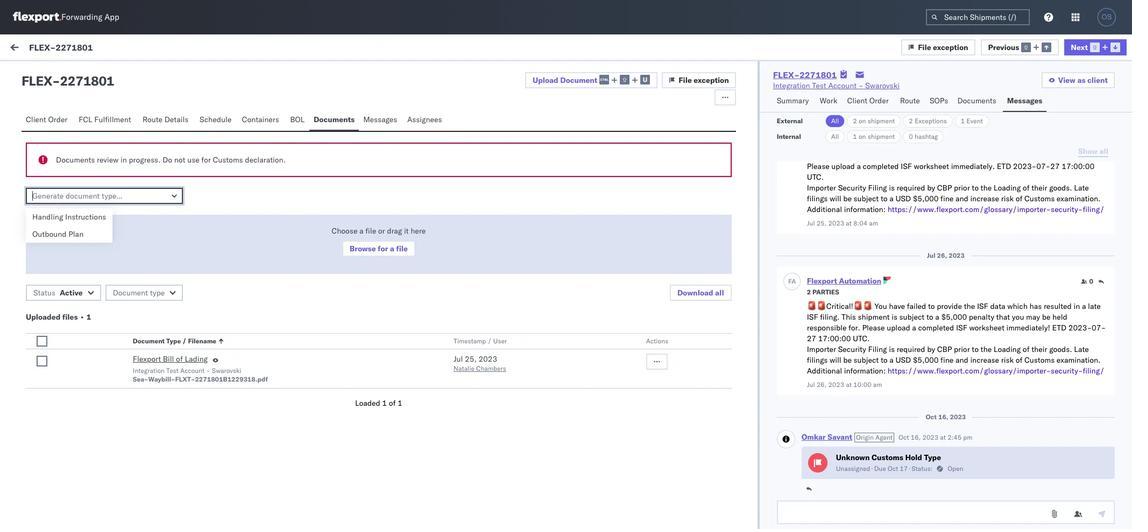 Task type: locate. For each thing, give the bounding box(es) containing it.
2023 down oct 16, 2023
[[923, 433, 939, 442]]

0 horizontal spatial messages
[[364, 115, 398, 124]]

2 goods. from the top
[[1050, 345, 1073, 354]]

a
[[816, 151, 820, 160], [57, 157, 61, 166], [267, 157, 271, 166], [857, 162, 861, 171], [890, 194, 894, 204], [360, 226, 364, 236], [390, 244, 395, 254], [1083, 302, 1087, 311], [936, 312, 940, 322], [913, 323, 917, 333], [890, 355, 894, 365]]

1 vertical spatial pm
[[454, 206, 465, 216]]

2 risk from the top
[[1002, 355, 1014, 365]]

0 vertical spatial be
[[844, 194, 852, 204]]

0 horizontal spatial documents button
[[310, 110, 359, 131]]

schedule up type
[[131, 275, 165, 285]]

and left border
[[991, 151, 1004, 160]]

external for external (0)
[[17, 68, 46, 78]]

07- inside subject to a $5,000 usd penalty in addition to u.s. customs and border patrolexamination. please upload a completed isf worksheet immediately. etd 2023-07-27 17:00:00 utc.
[[1037, 162, 1051, 171]]

all button for 2
[[826, 115, 846, 128]]

1 information: from the top
[[845, 205, 886, 214]]

1 vertical spatial omkar savant
[[52, 187, 100, 196]]

this down been
[[243, 216, 256, 226]]

1 horizontal spatial upload
[[887, 323, 911, 333]]

2023 for oct 16, 2023
[[951, 413, 967, 421]]

importer
[[808, 183, 837, 193], [808, 345, 837, 354]]

instructions
[[65, 212, 106, 222]]

1 security- from the top
[[1052, 205, 1084, 214]]

not
[[174, 155, 186, 165]]

1 vertical spatial risk
[[1002, 355, 1014, 365]]

importer security filing is required by cbp prior to the loading of their goods. late filings will be subject to a usd $5,000 fine and increase risk of customs examination. additional information: https://www.flexport.com/glossary/importer-security-filing/ for the
[[808, 345, 1105, 376]]

1 all button from the top
[[826, 115, 846, 128]]

3 pm from the top
[[454, 341, 465, 350]]

work
[[31, 41, 59, 57], [907, 93, 921, 101]]

0 vertical spatial test
[[813, 81, 827, 90]]

documents button up event
[[954, 91, 1004, 112]]

2 exceptions
[[910, 117, 948, 125]]

$5,000 inside 🚨🚨critical!🚨🚨 you have failed to provide the isf data which has resulted in a late isf filing. this shipment is subject to a $5,000 penalty that you may be held responsible for. please upload a completed isf worksheet immediately! etd
[[942, 312, 968, 322]]

1 their from the top
[[1032, 183, 1048, 193]]

2 fine from the top
[[941, 355, 954, 365]]

the for the
[[981, 345, 992, 354]]

this inside we are notifying you that your shipment, k & k, devan has been delayed. this often occurs when unloading cargo takes longer than expected. please note that this may impact your shipment's final delivery date.
[[282, 205, 296, 215]]

for inside browse for a file button
[[378, 244, 388, 254]]

message
[[132, 44, 163, 54]]

2 inside button
[[808, 288, 812, 296]]

2 all from the top
[[832, 132, 840, 141]]

2 https://www.flexport.com/glossary/importer-security-filing/ link from the top
[[888, 366, 1105, 376]]

am right 8:04
[[870, 219, 879, 227]]

3 458574 from the top
[[905, 341, 933, 350]]

1 vertical spatial flexport
[[133, 354, 161, 364]]

fcl fulfillment button
[[74, 110, 138, 131]]

examination. for 2023-07-27
[[1057, 194, 1101, 204]]

goods. down patrolexamination.
[[1050, 183, 1073, 193]]

2 oct 26, 2023, 2:45 pm pdt from the top
[[385, 206, 481, 216]]

1 prior from the top
[[955, 183, 971, 193]]

additional up jul 26, 2023 at 10:00 am
[[808, 366, 843, 376]]

1 exception: from the top
[[34, 135, 72, 145]]

2 prior from the top
[[955, 345, 971, 354]]

(0) for external (0)
[[47, 68, 62, 78]]

1 vertical spatial increase
[[971, 355, 1000, 365]]

waybill-
[[148, 375, 175, 383]]

status:
[[912, 465, 933, 473]]

unloading
[[32, 216, 66, 226]]

s down uploaded
[[40, 333, 43, 340]]

2 their from the top
[[1032, 345, 1048, 354]]

2 filings from the top
[[808, 355, 828, 365]]

https://www.flexport.com/glossary/importer- down immediately.
[[888, 205, 1052, 214]]

customs inside subject to a $5,000 usd penalty in addition to u.s. customs and border patrolexamination. please upload a completed isf worksheet immediately. etd 2023-07-27 17:00:00 utc.
[[959, 151, 989, 160]]

2 vertical spatial omkar savant
[[52, 332, 100, 342]]

client
[[848, 96, 868, 106], [26, 115, 46, 124]]

1 horizontal spatial swarovski
[[866, 81, 900, 90]]

shipment
[[868, 117, 896, 125], [868, 132, 896, 141], [32, 237, 64, 247], [859, 312, 890, 322]]

2 required from the top
[[897, 345, 926, 354]]

1 horizontal spatial 16,
[[939, 413, 949, 421]]

when
[[343, 205, 361, 215]]

jul inside jul 25, 2023 natalie chambers
[[454, 354, 463, 364]]

(0) down my work
[[47, 68, 62, 78]]

0 vertical spatial exception:
[[34, 135, 72, 145]]

1 risk from the top
[[1002, 194, 1014, 204]]

list box containing handling instructions
[[26, 208, 113, 243]]

1 filing from the top
[[869, 183, 888, 193]]

1 horizontal spatial /
[[488, 337, 492, 345]]

importer for utc.
[[808, 183, 837, 193]]

1 vertical spatial completed
[[919, 323, 955, 333]]

increase down 2023-07- 27
[[971, 355, 1000, 365]]

in down "🚨warning!🚨the isf data is now past due!"
[[895, 151, 901, 160]]

2023 up chambers
[[479, 354, 498, 364]]

flex-2271801 down forwarding app link
[[29, 42, 93, 52]]

o for @
[[36, 333, 40, 340]]

1 increase from the top
[[971, 194, 1000, 204]]

$5,000 down addition
[[914, 194, 939, 204]]

be for resulted
[[844, 355, 852, 365]]

download all button
[[670, 285, 732, 301]]

07- down patrolexamination.
[[1037, 162, 1051, 171]]

2 late from the top
[[1075, 345, 1090, 354]]

isf inside subject to a $5,000 usd penalty in addition to u.s. customs and border patrolexamination. please upload a completed isf worksheet immediately. etd 2023-07-27 17:00:00 utc.
[[901, 162, 913, 171]]

please
[[808, 162, 830, 171], [185, 216, 208, 226], [863, 323, 886, 333]]

3 flex- 458574 from the top
[[882, 341, 933, 350]]

2023, down the assignees button
[[413, 136, 434, 146]]

1 vertical spatial messages
[[364, 115, 398, 124]]

filings
[[808, 194, 828, 204], [808, 355, 828, 365]]

loading for immediately.
[[994, 183, 1022, 193]]

progress.
[[129, 155, 161, 165]]

2 2023, from the top
[[413, 206, 434, 216]]

the
[[981, 183, 992, 193], [965, 302, 976, 311], [981, 345, 992, 354]]

1 filings from the top
[[808, 194, 828, 204]]

schedule inside button
[[200, 115, 232, 124]]

is
[[903, 140, 908, 150], [49, 157, 55, 166], [890, 183, 895, 193], [892, 312, 898, 322], [890, 345, 895, 354]]

external inside button
[[17, 68, 46, 78]]

0 horizontal spatial data
[[885, 140, 901, 150]]

by for past
[[928, 183, 936, 193]]

1 vertical spatial on
[[859, 132, 867, 141]]

swarovski
[[866, 81, 900, 90], [212, 367, 242, 375]]

risk down immediately!
[[1002, 355, 1014, 365]]

1 vertical spatial client
[[26, 115, 46, 124]]

1 horizontal spatial order
[[870, 96, 889, 106]]

list box
[[26, 208, 113, 243]]

1 https://www.flexport.com/glossary/importer-security-filing/ link from the top
[[888, 205, 1105, 214]]

please inside we are notifying you that your shipment, k & k, devan has been delayed. this often occurs when unloading cargo takes longer than expected. please note that this may impact your shipment's final delivery date.
[[185, 216, 208, 226]]

this up for.
[[842, 312, 857, 322]]

here
[[411, 226, 426, 236]]

app
[[105, 12, 119, 22]]

resize handle column header
[[367, 90, 380, 376], [616, 90, 629, 376], [865, 90, 878, 376], [1114, 90, 1126, 376]]

border
[[1006, 151, 1028, 160]]

cbp down subject to a $5,000 usd penalty in addition to u.s. customs and border patrolexamination. please upload a completed isf worksheet immediately. etd 2023-07-27 17:00:00 utc. on the right of page
[[938, 183, 953, 193]]

shipment,
[[136, 205, 171, 215]]

1 cbp from the top
[[938, 183, 953, 193]]

1 o s from the top
[[36, 118, 43, 125]]

0 vertical spatial completed
[[863, 162, 899, 171]]

related
[[883, 93, 905, 101]]

1 vertical spatial prior
[[955, 345, 971, 354]]

customs up immediately.
[[959, 151, 989, 160]]

Search Shipments (/) text field
[[927, 9, 1031, 25]]

1 horizontal spatial 27
[[1051, 162, 1061, 171]]

swarovski up 2271801b1229318.pdf
[[212, 367, 242, 375]]

2023, up here
[[413, 206, 434, 216]]

1 required from the top
[[897, 183, 926, 193]]

0 vertical spatial exception
[[934, 42, 969, 52]]

2023 left 10:00
[[829, 381, 845, 389]]

1 vertical spatial will
[[830, 194, 842, 204]]

am for jul 26, 2023 at 10:00 am
[[874, 381, 883, 389]]

2271801 up work button
[[800, 69, 837, 80]]

2 omkar savant from the top
[[52, 187, 100, 196]]

1 vertical spatial etd
[[1053, 323, 1067, 333]]

2 vertical spatial that
[[997, 312, 1011, 322]]

shipment down final
[[32, 237, 64, 247]]

pm
[[454, 136, 465, 146], [454, 206, 465, 216], [454, 341, 465, 350]]

prior down 2023-07- 27
[[955, 345, 971, 354]]

handling
[[32, 212, 63, 222]]

may down "delayed."
[[258, 216, 272, 226]]

download all
[[678, 288, 725, 298]]

1 late from the top
[[1075, 183, 1090, 193]]

work right the related at right
[[907, 93, 921, 101]]

has
[[218, 205, 230, 215], [1030, 302, 1043, 311]]

2 pm from the top
[[454, 206, 465, 216]]

uploaded files ∙ 1
[[26, 312, 91, 322]]

16, up oct 16, 2023 at 2:45 pm
[[939, 413, 949, 421]]

document inside button
[[113, 288, 148, 298]]

goods. for 2023-07-27
[[1050, 183, 1073, 193]]

customs up due
[[872, 453, 904, 463]]

0 horizontal spatial type
[[166, 337, 181, 345]]

0 vertical spatial documents
[[958, 96, 997, 106]]

1 filing/ from the top
[[1084, 205, 1105, 214]]

3 resize handle column header from the left
[[865, 90, 878, 376]]

usd for isf
[[896, 194, 912, 204]]

security for utc.
[[839, 183, 867, 193]]

/
[[183, 337, 187, 345], [488, 337, 492, 345]]

be inside 🚨🚨critical!🚨🚨 you have failed to provide the isf data which has resulted in a late isf filing. this shipment is subject to a $5,000 penalty that you may be held responsible for. please upload a completed isf worksheet immediately! etd
[[1043, 312, 1051, 322]]

1 importer from the top
[[808, 183, 837, 193]]

at
[[847, 219, 852, 227], [847, 381, 852, 389], [941, 433, 947, 442]]

27 down 'responsible'
[[808, 334, 817, 344]]

file
[[366, 226, 376, 236], [396, 244, 408, 254]]

external down 'summary' button
[[777, 117, 803, 125]]

do
[[163, 155, 172, 165]]

security
[[839, 183, 867, 193], [839, 345, 867, 354]]

1 vertical spatial at
[[847, 381, 852, 389]]

completed down "🚨warning!🚨the isf data is now past due!"
[[863, 162, 899, 171]]

unassigned due oct 17
[[837, 465, 909, 473]]

1 vertical spatial document
[[113, 288, 148, 298]]

1 s from the top
[[40, 118, 43, 125]]

0 vertical spatial pdt
[[467, 136, 481, 146]]

0 inside button
[[1090, 277, 1094, 285]]

this right with
[[130, 157, 143, 166]]

shipment inside status of your shipment as soon as possible.
[[32, 237, 64, 247]]

2 filing/ from the top
[[1084, 366, 1105, 376]]

work for my
[[31, 41, 59, 57]]

file left or
[[366, 226, 376, 236]]

0 vertical spatial security
[[839, 183, 867, 193]]

2 all button from the top
[[826, 130, 846, 143]]

2023-07- 27
[[808, 323, 1107, 344]]

1 vertical spatial 2023,
[[413, 206, 434, 216]]

2023- down late
[[1069, 323, 1093, 333]]

schedule button
[[195, 110, 238, 131]]

0 vertical spatial oct 26, 2023, 2:45 pm pdt
[[385, 136, 481, 146]]

route up 2 exceptions
[[901, 96, 921, 106]]

jul for jul 25, 2023 natalie chambers
[[454, 354, 463, 364]]

you up takes at the top left of page
[[90, 205, 102, 215]]

the right the provide
[[965, 302, 976, 311]]

2 o from the top
[[36, 188, 40, 195]]

2:44
[[436, 341, 452, 350]]

cbp down 2023-07- 27
[[938, 345, 953, 354]]

that
[[104, 205, 118, 215], [227, 216, 241, 226], [997, 312, 1011, 322]]

0 vertical spatial work
[[105, 44, 123, 54]]

increase for may
[[971, 355, 1000, 365]]

1 goods. from the top
[[1050, 183, 1073, 193]]

1 vertical spatial o
[[36, 188, 40, 195]]

fcl
[[79, 115, 92, 124]]

soon
[[76, 237, 92, 247]]

1 importer security filing is required by cbp prior to the loading of their goods. late filings will be subject to a usd $5,000 fine and increase risk of customs examination. additional information: https://www.flexport.com/glossary/importer-security-filing/ from the top
[[808, 183, 1105, 214]]

file inside button
[[396, 244, 408, 254]]

3 omkar savant from the top
[[52, 332, 100, 342]]

usd
[[850, 151, 865, 160], [896, 194, 912, 204], [896, 355, 912, 365]]

been
[[232, 205, 249, 215]]

3 o from the top
[[36, 333, 40, 340]]

4 resize handle column header from the left
[[1114, 90, 1126, 376]]

usd inside subject to a $5,000 usd penalty in addition to u.s. customs and border patrolexamination. please upload a completed isf worksheet immediately. etd 2023-07-27 17:00:00 utc.
[[850, 151, 865, 160]]

0 vertical spatial worksheet
[[915, 162, 950, 171]]

1 by from the top
[[928, 183, 936, 193]]

of
[[1024, 183, 1030, 193], [1016, 194, 1023, 204], [338, 227, 344, 236], [1024, 345, 1030, 354], [176, 354, 183, 364], [1016, 355, 1023, 365], [389, 398, 396, 408]]

2 up 1 on shipment
[[854, 117, 858, 125]]

0 horizontal spatial swarovski
[[212, 367, 242, 375]]

by down addition
[[928, 183, 936, 193]]

Generate document type... text field
[[26, 188, 183, 204]]

penalty
[[867, 151, 893, 160], [970, 312, 995, 322]]

k
[[172, 205, 178, 215]]

please inside subject to a $5,000 usd penalty in addition to u.s. customs and border patrolexamination. please upload a completed isf worksheet immediately. etd 2023-07-27 17:00:00 utc.
[[808, 162, 830, 171]]

external for external
[[777, 117, 803, 125]]

1 horizontal spatial this
[[282, 205, 296, 215]]

worksheet down addition
[[915, 162, 950, 171]]

final
[[32, 227, 47, 236]]

in
[[895, 151, 901, 160], [121, 155, 127, 165], [1074, 302, 1081, 311]]

work
[[105, 44, 123, 54], [820, 96, 838, 106]]

1 vertical spatial importer security filing is required by cbp prior to the loading of their goods. late filings will be subject to a usd $5,000 fine and increase risk of customs examination. additional information: https://www.flexport.com/glossary/importer-security-filing/
[[808, 345, 1105, 376]]

client order button
[[843, 91, 896, 112], [22, 110, 74, 131]]

in right review
[[121, 155, 127, 165]]

has right which
[[1030, 302, 1043, 311]]

2 cbp from the top
[[938, 345, 953, 354]]

(0) inside button
[[47, 68, 62, 78]]

occurs
[[318, 205, 341, 215]]

2 vertical spatial be
[[844, 355, 852, 365]]

delayed.
[[251, 205, 280, 215]]

2 importer from the top
[[808, 345, 837, 354]]

at down oct 16, 2023
[[941, 433, 947, 442]]

1 horizontal spatial file
[[396, 244, 408, 254]]

takes
[[89, 216, 107, 226]]

immediately.
[[952, 162, 996, 171]]

importer security filing is required by cbp prior to the loading of their goods. late filings will be subject to a usd $5,000 fine and increase risk of customs examination. additional information: https://www.flexport.com/glossary/importer-security-filing/ down 2023-07- 27
[[808, 345, 1105, 376]]

client order button left "fcl"
[[22, 110, 74, 131]]

1 vertical spatial that
[[227, 216, 241, 226]]

1 fine from the top
[[941, 194, 954, 204]]

client order up 2 on shipment
[[848, 96, 889, 106]]

document right upload
[[561, 75, 598, 85]]

test down flexport bill of lading
[[166, 367, 179, 375]]

3 s from the top
[[40, 333, 43, 340]]

oct 26, 2023, 2:45 pm pdt
[[385, 136, 481, 146], [385, 206, 481, 216]]

the down immediately.
[[981, 183, 992, 193]]

0 vertical spatial information:
[[845, 205, 886, 214]]

25, up the natalie
[[465, 354, 477, 364]]

1 (0) from the left
[[47, 68, 62, 78]]

order up 2 on shipment
[[870, 96, 889, 106]]

1 / from the left
[[183, 337, 187, 345]]

may inside 🚨🚨critical!🚨🚨 you have failed to provide the isf data which has resulted in a late isf filing. this shipment is subject to a $5,000 penalty that you may be held responsible for. please upload a completed isf worksheet immediately! etd
[[1027, 312, 1041, 322]]

1 vertical spatial the
[[965, 302, 976, 311]]

2 for on shipment
[[854, 117, 858, 125]]

flexport automation button
[[808, 276, 882, 286]]

0 horizontal spatial route
[[143, 115, 163, 124]]

2 loading from the top
[[994, 345, 1022, 354]]

1 vertical spatial data
[[991, 302, 1006, 311]]

(0) inside button
[[101, 68, 115, 78]]

2 additional from the top
[[808, 366, 843, 376]]

0 horizontal spatial for
[[202, 155, 211, 165]]

1 horizontal spatial you
[[1013, 312, 1025, 322]]

1 all from the top
[[832, 117, 840, 125]]

0 horizontal spatial work
[[105, 44, 123, 54]]

0 horizontal spatial please
[[185, 216, 208, 226]]

2 security from the top
[[839, 345, 867, 354]]

view as client button
[[1042, 72, 1116, 88]]

the inside 🚨🚨critical!🚨🚨 you have failed to provide the isf data which has resulted in a late isf filing. this shipment is subject to a $5,000 penalty that you may be held responsible for. please upload a completed isf worksheet immediately! etd
[[965, 302, 976, 311]]

natalie
[[454, 365, 475, 373]]

fine for provide
[[941, 355, 954, 365]]

1 horizontal spatial penalty
[[970, 312, 995, 322]]

27 inside subject to a $5,000 usd penalty in addition to u.s. customs and border patrolexamination. please upload a completed isf worksheet immediately. etd 2023-07-27 17:00:00 utc.
[[1051, 162, 1061, 171]]

bol button
[[286, 110, 310, 131]]

2023 inside jul 25, 2023 natalie chambers
[[479, 354, 498, 364]]

3 pdt from the top
[[467, 341, 481, 350]]

0 horizontal spatial flex-2271801
[[29, 42, 93, 52]]

1 vertical spatial file
[[396, 244, 408, 254]]

loading down border
[[994, 183, 1022, 193]]

1 security from the top
[[839, 183, 867, 193]]

2 https://www.flexport.com/glossary/importer- from the top
[[888, 366, 1052, 376]]

2 exception: from the top
[[34, 275, 72, 285]]

utc. down for.
[[854, 334, 870, 344]]

their for held
[[1032, 345, 1048, 354]]

1 https://www.flexport.com/glossary/importer- from the top
[[888, 205, 1052, 214]]

exceptions
[[915, 117, 948, 125]]

1 on from the top
[[859, 117, 867, 125]]

by down 2023-07- 27
[[928, 345, 936, 354]]

1 vertical spatial your
[[299, 216, 314, 226]]

2 on from the top
[[859, 132, 867, 141]]

1 vertical spatial flex- 458574
[[882, 206, 933, 216]]

1 vertical spatial their
[[1032, 345, 1048, 354]]

please down 🚨warning!🚨the
[[808, 162, 830, 171]]

appreciate
[[110, 227, 146, 236]]

0 vertical spatial 07-
[[1037, 162, 1051, 171]]

omkar savant origin agent
[[802, 432, 893, 442]]

flexport inside "flexport bill of lading" link
[[133, 354, 161, 364]]

filings down 'responsible'
[[808, 355, 828, 365]]

account
[[829, 81, 857, 90], [180, 367, 205, 375]]

you
[[90, 205, 102, 215], [1013, 312, 1025, 322]]

0 vertical spatial loading
[[994, 183, 1022, 193]]

required for is
[[897, 183, 926, 193]]

2 vertical spatial 2023,
[[413, 341, 434, 350]]

2 information: from the top
[[845, 366, 886, 376]]

2 increase from the top
[[971, 355, 1000, 365]]

route for route details
[[143, 115, 163, 124]]

/ left user
[[488, 337, 492, 345]]

am
[[870, 219, 879, 227], [874, 381, 883, 389]]

work inside button
[[820, 96, 838, 106]]

2 by from the top
[[928, 345, 936, 354]]

internal inside internal (0) button
[[72, 68, 99, 78]]

0 horizontal spatial 0
[[910, 132, 914, 141]]

1 additional from the top
[[808, 205, 843, 214]]

1 vertical spatial worksheet
[[970, 323, 1005, 333]]

25, inside jul 25, 2023 natalie chambers
[[465, 354, 477, 364]]

1 examination. from the top
[[1057, 194, 1101, 204]]

work for related
[[907, 93, 921, 101]]

longer
[[109, 216, 130, 226]]

3 o s from the top
[[36, 333, 43, 340]]

will up jul 25, 2023 at 8:04 am
[[830, 194, 842, 204]]

will down 17:00:00 utc. in the right of the page
[[830, 355, 842, 365]]

1 vertical spatial security
[[839, 345, 867, 354]]

1 vertical spatial all button
[[826, 130, 846, 143]]

completed inside 🚨🚨critical!🚨🚨 you have failed to provide the isf data which has resulted in a late isf filing. this shipment is subject to a $5,000 penalty that you may be held responsible for. please upload a completed isf worksheet immediately! etd
[[919, 323, 955, 333]]

s up we
[[40, 188, 43, 195]]

documents up event
[[958, 96, 997, 106]]

2 o s from the top
[[36, 188, 43, 195]]

omkar left origin
[[802, 432, 826, 442]]

2 flex- 458574 from the top
[[882, 206, 933, 216]]

2 importer security filing is required by cbp prior to the loading of their goods. late filings will be subject to a usd $5,000 fine and increase risk of customs examination. additional information: https://www.flexport.com/glossary/importer-security-filing/ from the top
[[808, 345, 1105, 376]]

2 s from the top
[[40, 188, 43, 195]]

additional up jul 25, 2023 at 8:04 am
[[808, 205, 843, 214]]

2 left parties on the right bottom
[[808, 288, 812, 296]]

1 vertical spatial https://www.flexport.com/glossary/importer-security-filing/ link
[[888, 366, 1105, 376]]

27 inside 2023-07- 27
[[808, 334, 817, 344]]

2 down route button
[[910, 117, 914, 125]]

my work
[[11, 41, 59, 57]]

1 vertical spatial documents
[[314, 115, 355, 124]]

1 vertical spatial upload
[[887, 323, 911, 333]]

2023 up pm
[[951, 413, 967, 421]]

1 horizontal spatial data
[[991, 302, 1006, 311]]

flexport bill of lading link
[[133, 354, 208, 367]]

2023 for jul 26, 2023
[[949, 251, 965, 260]]

1 loading from the top
[[994, 183, 1022, 193]]

internal down "import"
[[72, 68, 99, 78]]

None checkbox
[[37, 336, 47, 347], [37, 356, 47, 367], [37, 336, 47, 347], [37, 356, 47, 367]]

all
[[716, 288, 725, 298]]

hold
[[906, 453, 923, 463]]

flex-2271801
[[29, 42, 93, 52], [774, 69, 837, 80]]

16, for oct 16, 2023 at 2:45 pm
[[911, 433, 921, 442]]

1 oct 26, 2023, 2:45 pm pdt from the top
[[385, 136, 481, 146]]

2 pdt from the top
[[467, 206, 481, 216]]

1 vertical spatial test
[[166, 367, 179, 375]]

customs down patrolexamination.
[[1025, 194, 1055, 204]]

1 vertical spatial this
[[243, 216, 256, 226]]

file down it
[[396, 244, 408, 254]]

jul 26, 2023 at 10:00 am
[[808, 381, 883, 389]]

the for due!
[[981, 183, 992, 193]]

2 filing from the top
[[869, 345, 888, 354]]

document down recovery)
[[113, 288, 148, 298]]

1 horizontal spatial schedule
[[200, 115, 232, 124]]

2023, for we
[[413, 206, 434, 216]]

omkar left "fcl"
[[52, 117, 75, 126]]

o s up the @
[[36, 333, 43, 340]]

documents
[[958, 96, 997, 106], [314, 115, 355, 124], [56, 155, 95, 165]]

document for document type / filename
[[133, 337, 165, 345]]

at for 2:45
[[941, 433, 947, 442]]

savant up notifying
[[77, 187, 100, 196]]

item/shipment
[[923, 93, 967, 101]]

1 pm from the top
[[454, 136, 465, 146]]

&
[[179, 205, 184, 215]]

2023, for @
[[413, 341, 434, 350]]

document up the bill
[[133, 337, 165, 345]]

1 vertical spatial for
[[378, 244, 388, 254]]

please inside 🚨🚨critical!🚨🚨 you have failed to provide the isf data which has resulted in a late isf filing. this shipment is subject to a $5,000 penalty that you may be held responsible for. please upload a completed isf worksheet immediately! etd
[[863, 323, 886, 333]]

17:00:00 down 'responsible'
[[819, 334, 852, 344]]

0 vertical spatial route
[[901, 96, 921, 106]]

0 vertical spatial https://www.flexport.com/glossary/importer-security-filing/ link
[[888, 205, 1105, 214]]

0 vertical spatial security-
[[1052, 205, 1084, 214]]

delay up progress.
[[141, 135, 161, 145]]

o for we
[[36, 188, 40, 195]]

outbound plan
[[32, 229, 84, 239]]

responsible
[[808, 323, 847, 333]]

2 vertical spatial pm
[[454, 341, 465, 350]]

will
[[230, 157, 242, 166], [830, 194, 842, 204], [830, 355, 842, 365]]

which
[[1008, 302, 1028, 311]]

flex- 458574 for we
[[882, 206, 933, 216]]

0 vertical spatial cbp
[[938, 183, 953, 193]]

will for 🚨warning!🚨the
[[830, 194, 842, 204]]

458574 for @
[[905, 341, 933, 350]]

2 vertical spatial at
[[941, 433, 947, 442]]

be left held
[[1043, 312, 1051, 322]]

messages
[[1008, 96, 1043, 106], [364, 115, 398, 124]]

1 vertical spatial all
[[832, 132, 840, 141]]

2 security- from the top
[[1052, 366, 1084, 376]]

that down which
[[997, 312, 1011, 322]]

late down patrolexamination.
[[1075, 183, 1090, 193]]

order left "fcl"
[[48, 115, 68, 124]]

their down immediately!
[[1032, 345, 1048, 354]]

0 vertical spatial omkar savant
[[52, 117, 100, 126]]

their for 2023-07-27
[[1032, 183, 1048, 193]]

additional for utc.
[[808, 205, 843, 214]]

external (0)
[[17, 68, 62, 78]]

2 (0) from the left
[[101, 68, 115, 78]]

2 458574 from the top
[[905, 206, 933, 216]]

jul for jul 26, 2023 at 10:00 am
[[808, 381, 816, 389]]

0 horizontal spatial file exception
[[679, 75, 729, 85]]

to
[[808, 151, 814, 160], [933, 151, 940, 160], [973, 183, 979, 193], [881, 194, 888, 204], [929, 302, 936, 311], [927, 312, 934, 322], [973, 345, 979, 354], [881, 355, 888, 365]]

next button
[[1065, 39, 1128, 55]]

0 horizontal spatial 16,
[[911, 433, 921, 442]]

1 horizontal spatial in
[[895, 151, 901, 160]]

filing/ for held
[[1084, 366, 1105, 376]]

work up external (0)
[[31, 41, 59, 57]]

25, left 8:04
[[817, 219, 827, 227]]

required
[[897, 183, 926, 193], [897, 345, 926, 354]]

1 horizontal spatial documents button
[[954, 91, 1004, 112]]

3 2023, from the top
[[413, 341, 434, 350]]

1 458574 from the top
[[905, 136, 933, 146]]

https://www.flexport.com/glossary/importer- down 2023-07- 27
[[888, 366, 1052, 376]]

for down or
[[378, 244, 388, 254]]

loading for may
[[994, 345, 1022, 354]]

subject inside subject to a $5,000 usd penalty in addition to u.s. customs and border patrolexamination. please upload a completed isf worksheet immediately. etd 2023-07-27 17:00:00 utc.
[[1078, 140, 1103, 150]]

flexport for flexport automation
[[808, 276, 838, 286]]

0 vertical spatial has
[[218, 205, 230, 215]]

information: for utc.
[[845, 205, 886, 214]]

security down 17:00:00 utc. in the right of the page
[[839, 345, 867, 354]]

document for document type
[[113, 288, 148, 298]]

1 vertical spatial work
[[907, 93, 921, 101]]

for.
[[849, 323, 861, 333]]

1 vertical spatial security-
[[1052, 366, 1084, 376]]

07- down late
[[1093, 323, 1107, 333]]

None text field
[[777, 501, 1116, 524]]

type up status: at the right of the page
[[925, 453, 942, 463]]

1 vertical spatial importer
[[808, 345, 837, 354]]

25, for jul 25, 2023 at 8:04 am
[[817, 219, 827, 227]]

1 vertical spatial usd
[[896, 194, 912, 204]]

filing for isf
[[869, 183, 888, 193]]

458574 down failed
[[905, 341, 933, 350]]

2 examination. from the top
[[1057, 355, 1101, 365]]



Task type: describe. For each thing, give the bounding box(es) containing it.
1 omkar savant from the top
[[52, 117, 100, 126]]

jul 25, 2023 natalie chambers
[[454, 354, 507, 373]]

subject up 8:04
[[854, 194, 879, 204]]

0 horizontal spatial integration
[[133, 367, 165, 375]]

pm for we
[[454, 206, 465, 216]]

26, down assignees
[[399, 136, 411, 146]]

create
[[244, 157, 265, 166]]

impact
[[274, 216, 297, 226]]

timestamp / user button
[[452, 335, 625, 346]]

0 horizontal spatial integration test account - swarovski
[[133, 367, 242, 375]]

integration inside integration test account - swarovski link
[[774, 81, 811, 90]]

0 horizontal spatial schedule
[[131, 275, 165, 285]]

0 vertical spatial document
[[561, 75, 598, 85]]

omkar up notifying
[[52, 187, 75, 196]]

26, up the provide
[[938, 251, 948, 260]]

this inside we are notifying you that your shipment, k & k, devan has been delayed. this often occurs when unloading cargo takes longer than expected. please note that this may impact your shipment's final delivery date.
[[243, 216, 256, 226]]

omkar savant for @
[[52, 332, 100, 342]]

all button for 1
[[826, 130, 846, 143]]

o s for we
[[36, 188, 43, 195]]

1 vertical spatial file exception
[[679, 75, 729, 85]]

unknown
[[837, 453, 870, 463]]

work inside button
[[105, 44, 123, 54]]

🚨🚨critical!🚨🚨 you have failed to provide the isf data which has resulted in a late isf filing. this shipment is subject to a $5,000 penalty that you may be held responsible for. please upload a completed isf worksheet immediately! etd
[[808, 302, 1102, 333]]

browse for a file button
[[342, 241, 416, 257]]

may inside we are notifying you that your shipment, k & k, devan has been delayed. this often occurs when unloading cargo takes longer than expected. please note that this may impact your shipment's final delivery date.
[[258, 216, 272, 226]]

https://www.flexport.com/glossary/importer-security-filing/ link for may
[[888, 366, 1105, 376]]

1 horizontal spatial documents
[[314, 115, 355, 124]]

2271801 down forwarding
[[56, 42, 93, 52]]

work button
[[816, 91, 843, 112]]

1 horizontal spatial utc.
[[854, 334, 870, 344]]

messages for the rightmost messages button
[[1008, 96, 1043, 106]]

import work
[[81, 44, 123, 54]]

automation
[[840, 276, 882, 286]]

information: for for.
[[845, 366, 886, 376]]

1 vertical spatial file
[[679, 75, 692, 85]]

on for 1
[[859, 132, 867, 141]]

availability
[[254, 275, 295, 285]]

isf down the provide
[[957, 323, 968, 333]]

0 horizontal spatial in
[[121, 155, 127, 165]]

25, for jul 25, 2023 natalie chambers
[[465, 354, 477, 364]]

agent
[[876, 433, 893, 442]]

0 horizontal spatial 17:00:00
[[819, 334, 852, 344]]

additional for for.
[[808, 366, 843, 376]]

flexport for flexport bill of lading
[[133, 354, 161, 364]]

as inside button
[[1078, 75, 1086, 85]]

1 vertical spatial client order
[[26, 115, 68, 124]]

0 horizontal spatial client order button
[[22, 110, 74, 131]]

unassigned
[[837, 465, 871, 473]]

https://www.flexport.com/glossary/importer- for you
[[888, 366, 1052, 376]]

$5,000 inside subject to a $5,000 usd penalty in addition to u.s. customs and border patrolexamination. please upload a completed isf worksheet immediately. etd 2023-07-27 17:00:00 utc.
[[822, 151, 848, 160]]

this is a great deal and with this contract established, we will create a lucrative
[[32, 157, 303, 166]]

risk for may
[[1002, 355, 1014, 365]]

with
[[113, 157, 128, 166]]

prior for the
[[955, 345, 971, 354]]

07- inside 2023-07- 27
[[1093, 323, 1107, 333]]

$5,000 down 2023-07- 27
[[914, 355, 939, 365]]

previous button
[[981, 39, 1060, 55]]

2 for exceptions
[[910, 117, 914, 125]]

contract
[[145, 157, 173, 166]]

jul for jul 26, 2023
[[928, 251, 936, 260]]

0 vertical spatial delay
[[141, 135, 161, 145]]

flex - 2271801
[[22, 73, 114, 89]]

pdt for @
[[467, 341, 481, 350]]

(0) for internal (0)
[[101, 68, 115, 78]]

exception: for exception: (air recovery) schedule delay: terminal - cargo availability delay
[[34, 275, 72, 285]]

you inside 🚨🚨critical!🚨🚨 you have failed to provide the isf data which has resulted in a late isf filing. this shipment is subject to a $5,000 penalty that you may be held responsible for. please upload a completed isf worksheet immediately! etd
[[1013, 312, 1025, 322]]

1 horizontal spatial file
[[919, 42, 932, 52]]

late for 2023-07-27
[[1075, 183, 1090, 193]]

bill
[[163, 354, 174, 364]]

omkar savant for we
[[52, 187, 100, 196]]

be for usd
[[844, 194, 852, 204]]

filing for you
[[869, 345, 888, 354]]

0 for 0 hashtag
[[910, 132, 914, 141]]

am for jul 25, 2023 at 8:04 am
[[870, 219, 879, 227]]

458574 for we
[[905, 206, 933, 216]]

0 horizontal spatial client
[[26, 115, 46, 124]]

0 horizontal spatial as
[[66, 237, 74, 247]]

1 2023, from the top
[[413, 136, 434, 146]]

@
[[32, 351, 39, 360]]

summary button
[[773, 91, 816, 112]]

has inside we are notifying you that your shipment, k & k, devan has been delayed. this often occurs when unloading cargo takes longer than expected. please note that this may impact your shipment's final delivery date.
[[218, 205, 230, 215]]

flxt-
[[175, 375, 195, 383]]

2023 for jul 26, 2023 at 10:00 am
[[829, 381, 845, 389]]

security- for held
[[1052, 366, 1084, 376]]

u.s.
[[942, 151, 957, 160]]

2023- inside 2023-07- 27
[[1069, 323, 1093, 333]]

upload document
[[533, 75, 598, 85]]

established,
[[175, 157, 217, 166]]

risk for immediately.
[[1002, 194, 1014, 204]]

0 horizontal spatial messages button
[[359, 110, 403, 131]]

2 / from the left
[[488, 337, 492, 345]]

your inside status of your shipment as soon as possible.
[[346, 227, 361, 236]]

2023 for jul 25, 2023 natalie chambers
[[479, 354, 498, 364]]

security- for 2023-07-27
[[1052, 205, 1084, 214]]

customs down immediately!
[[1025, 355, 1055, 365]]

filings for for.
[[808, 355, 828, 365]]

1 horizontal spatial client order button
[[843, 91, 896, 112]]

has inside 🚨🚨critical!🚨🚨 you have failed to provide the isf data which has resulted in a late isf filing. this shipment is subject to a $5,000 penalty that you may be held responsible for. please upload a completed isf worksheet immediately! etd
[[1030, 302, 1043, 311]]

2 vertical spatial documents
[[56, 155, 95, 165]]

1 vertical spatial flex-2271801
[[774, 69, 837, 80]]

1 vertical spatial 2:45
[[436, 206, 452, 216]]

download
[[678, 288, 714, 298]]

devan
[[116, 135, 139, 145]]

route for route
[[901, 96, 921, 106]]

utc. inside subject to a $5,000 usd penalty in addition to u.s. customs and border patrolexamination. please upload a completed isf worksheet immediately. etd 2023-07-27 17:00:00 utc.
[[808, 172, 824, 182]]

upload inside subject to a $5,000 usd penalty in addition to u.s. customs and border patrolexamination. please upload a completed isf worksheet immediately. etd 2023-07-27 17:00:00 utc.
[[832, 162, 855, 171]]

summary
[[777, 96, 809, 106]]

at for 10:00
[[847, 381, 852, 389]]

this inside 🚨🚨critical!🚨🚨 you have failed to provide the isf data which has resulted in a late isf filing. this shipment is subject to a $5,000 penalty that you may be held responsible for. please upload a completed isf worksheet immediately! etd
[[842, 312, 857, 322]]

k,
[[186, 205, 194, 215]]

examination. for held
[[1057, 355, 1101, 365]]

savant up warehouse
[[77, 117, 100, 126]]

worksheet inside subject to a $5,000 usd penalty in addition to u.s. customs and border patrolexamination. please upload a completed isf worksheet immediately. etd 2023-07-27 17:00:00 utc.
[[915, 162, 950, 171]]

0 vertical spatial will
[[230, 157, 242, 166]]

savant down ∙
[[77, 332, 100, 342]]

2 vertical spatial 2:45
[[948, 433, 962, 442]]

you inside we are notifying you that your shipment, k & k, devan has been delayed. this often occurs when unloading cargo takes longer than expected. please note that this may impact your shipment's final delivery date.
[[90, 205, 102, 215]]

late for held
[[1075, 345, 1090, 354]]

0 vertical spatial that
[[104, 205, 118, 215]]

loaded 1 of 1
[[355, 398, 403, 408]]

omkar down uploaded files ∙ 1
[[52, 332, 75, 342]]

subject to a $5,000 usd penalty in addition to u.s. customs and border patrolexamination. please upload a completed isf worksheet immediately. etd 2023-07-27 17:00:00 utc.
[[808, 140, 1103, 182]]

warehouse
[[74, 135, 115, 145]]

1 vertical spatial swarovski
[[212, 367, 242, 375]]

it
[[404, 226, 409, 236]]

26, up it
[[399, 206, 411, 216]]

and down 2023-07- 27
[[956, 355, 969, 365]]

1 horizontal spatial client
[[848, 96, 868, 106]]

2271801 down "import"
[[60, 73, 114, 89]]

1 horizontal spatial account
[[829, 81, 857, 90]]

2023 for jul 25, 2023 at 8:04 am
[[829, 219, 845, 227]]

isf right the provide
[[978, 302, 989, 311]]

forwarding
[[61, 12, 102, 22]]

1 flex- 458574 from the top
[[882, 136, 933, 146]]

1 event
[[962, 117, 984, 125]]

we are notifying you that your shipment, k & k, devan has been delayed. this often occurs when unloading cargo takes longer than expected. please note that this may impact your shipment's final delivery date.
[[32, 205, 361, 236]]

messages for the leftmost messages button
[[364, 115, 398, 124]]

subject up 10:00
[[854, 355, 879, 365]]

import
[[81, 44, 103, 54]]

1 horizontal spatial messages button
[[1004, 91, 1048, 112]]

and left with
[[99, 157, 111, 166]]

1 pdt from the top
[[467, 136, 481, 146]]

message button
[[127, 34, 181, 64]]

pdt for we
[[467, 206, 481, 216]]

🚨warning!🚨the
[[808, 140, 870, 150]]

event
[[967, 117, 984, 125]]

notifying
[[58, 205, 88, 215]]

1 horizontal spatial exception
[[934, 42, 969, 52]]

🚨warning!🚨the isf data is now past due!
[[808, 140, 958, 150]]

type inside button
[[166, 337, 181, 345]]

are
[[45, 205, 56, 215]]

0 horizontal spatial order
[[48, 115, 68, 124]]

origin
[[857, 433, 874, 442]]

importer for for.
[[808, 345, 837, 354]]

upload inside 🚨🚨critical!🚨🚨 you have failed to provide the isf data which has resulted in a late isf filing. this shipment is subject to a $5,000 penalty that you may be held responsible for. please upload a completed isf worksheet immediately! etd
[[887, 323, 911, 333]]

upload
[[533, 75, 559, 85]]

usd for you
[[896, 355, 912, 365]]

etd inside subject to a $5,000 usd penalty in addition to u.s. customs and border patrolexamination. please upload a completed isf worksheet immediately. etd 2023-07-27 17:00:00 utc.
[[998, 162, 1012, 171]]

internal (0) button
[[68, 64, 121, 85]]

1 vertical spatial delay
[[296, 275, 317, 285]]

0 vertical spatial order
[[870, 96, 889, 106]]

timestamp
[[454, 337, 486, 345]]

in inside subject to a $5,000 usd penalty in addition to u.s. customs and border patrolexamination. please upload a completed isf worksheet immediately. etd 2023-07-27 17:00:00 utc.
[[895, 151, 901, 160]]

0 horizontal spatial your
[[120, 205, 134, 215]]

is inside 🚨🚨critical!🚨🚨 you have failed to provide the isf data which has resulted in a late isf filing. this shipment is subject to a $5,000 penalty that you may be held responsible for. please upload a completed isf worksheet immediately! etd
[[892, 312, 898, 322]]

filing/ for 2023-07-27
[[1084, 205, 1105, 214]]

17:00:00 inside subject to a $5,000 usd penalty in addition to u.s. customs and border patrolexamination. please upload a completed isf worksheet immediately. etd 2023-07-27 17:00:00 utc.
[[1063, 162, 1095, 171]]

0 horizontal spatial this
[[32, 157, 47, 166]]

documents review in progress. do not use for customs declaration.
[[56, 155, 286, 165]]

0 vertical spatial for
[[202, 155, 211, 165]]

penalty inside 🚨🚨critical!🚨🚨 you have failed to provide the isf data which has resulted in a late isf filing. this shipment is subject to a $5,000 penalty that you may be held responsible for. please upload a completed isf worksheet immediately! etd
[[970, 312, 995, 322]]

o s for @
[[36, 333, 43, 340]]

due
[[875, 465, 887, 473]]

0 vertical spatial swarovski
[[866, 81, 900, 90]]

of inside "flexport bill of lading" link
[[176, 354, 183, 364]]

2023 for oct 16, 2023 at 2:45 pm
[[923, 433, 939, 442]]

0 hashtag
[[910, 132, 939, 141]]

savant up unknown
[[828, 432, 853, 442]]

pm for @
[[454, 341, 465, 350]]

0 horizontal spatial test
[[166, 367, 179, 375]]

client
[[1088, 75, 1109, 85]]

great
[[63, 157, 80, 166]]

0 horizontal spatial internal
[[32, 297, 59, 306]]

sops
[[930, 96, 949, 106]]

1 horizontal spatial as
[[94, 237, 102, 247]]

0 for 0
[[1090, 277, 1094, 285]]

isf left filing.
[[808, 312, 819, 322]]

on for 2
[[859, 117, 867, 125]]

https://www.flexport.com/glossary/importer- for worksheet
[[888, 205, 1052, 214]]

route details
[[143, 115, 189, 124]]

1 vertical spatial type
[[925, 453, 942, 463]]

customs left create at the top of the page
[[213, 155, 243, 165]]

and inside subject to a $5,000 usd penalty in addition to u.s. customs and border patrolexamination. please upload a completed isf worksheet immediately. etd 2023-07-27 17:00:00 utc.
[[991, 151, 1004, 160]]

1 o from the top
[[36, 118, 40, 125]]

1 resize handle column header from the left
[[367, 90, 380, 376]]

s for we
[[40, 188, 43, 195]]

status active
[[33, 288, 83, 298]]

oct 16, 2023
[[926, 413, 967, 421]]

shipment up 1 on shipment
[[868, 117, 896, 125]]

in inside 🚨🚨critical!🚨🚨 you have failed to provide the isf data which has resulted in a late isf filing. this shipment is subject to a $5,000 penalty that you may be held responsible for. please upload a completed isf worksheet immediately! etd
[[1074, 302, 1081, 311]]

0 horizontal spatial file
[[366, 226, 376, 236]]

1 vertical spatial internal
[[777, 132, 802, 141]]

a inside button
[[390, 244, 395, 254]]

security for for.
[[839, 345, 867, 354]]

all for 1
[[832, 132, 840, 141]]

f a
[[789, 277, 797, 285]]

fine for past
[[941, 194, 954, 204]]

choose
[[332, 226, 358, 236]]

0 vertical spatial client order
[[848, 96, 889, 106]]

1 vertical spatial exception
[[694, 75, 729, 85]]

will for 🚨🚨critical!🚨🚨
[[830, 355, 842, 365]]

1 horizontal spatial integration test account - swarovski
[[774, 81, 900, 90]]

1 horizontal spatial file exception
[[919, 42, 969, 52]]

prior for due!
[[955, 183, 971, 193]]

route details button
[[138, 110, 195, 131]]

🚨🚨critical!🚨🚨
[[808, 302, 873, 311]]

filings for utc.
[[808, 194, 828, 204]]

all for 2
[[832, 117, 840, 125]]

timestamp / user
[[454, 337, 507, 345]]

that inside 🚨🚨critical!🚨🚨 you have failed to provide the isf data which has resulted in a late isf filing. this shipment is subject to a $5,000 penalty that you may be held responsible for. please upload a completed isf worksheet immediately! etd
[[997, 312, 1011, 322]]

containers button
[[238, 110, 286, 131]]

lading
[[185, 354, 208, 364]]

cargo
[[68, 216, 87, 226]]

previous
[[989, 42, 1020, 52]]

exception: for exception: warehouse devan delay
[[34, 135, 72, 145]]

and down immediately.
[[956, 194, 969, 204]]

0 vertical spatial 2:45
[[436, 136, 452, 146]]

document type button
[[105, 285, 183, 301]]

completed inside subject to a $5,000 usd penalty in addition to u.s. customs and border patrolexamination. please upload a completed isf worksheet immediately. etd 2023-07-27 17:00:00 utc.
[[863, 162, 899, 171]]

etd inside 🚨🚨critical!🚨🚨 you have failed to provide the isf data which has resulted in a late isf filing. this shipment is subject to a $5,000 penalty that you may be held responsible for. please upload a completed isf worksheet immediately! etd
[[1053, 323, 1067, 333]]

isf down 2 on shipment
[[872, 140, 883, 150]]

chambers
[[477, 365, 507, 373]]

subject inside 🚨🚨critical!🚨🚨 you have failed to provide the isf data which has resulted in a late isf filing. this shipment is subject to a $5,000 penalty that you may be held responsible for. please upload a completed isf worksheet immediately! etd
[[900, 312, 925, 322]]

cbp for past
[[938, 183, 953, 193]]

penalty inside subject to a $5,000 usd penalty in addition to u.s. customs and border patrolexamination. please upload a completed isf worksheet immediately. etd 2023-07-27 17:00:00 utc.
[[867, 151, 893, 160]]

26, left 10:00
[[817, 381, 827, 389]]

flexport. image
[[13, 12, 61, 23]]

shipment down 2 on shipment
[[868, 132, 896, 141]]

lucrative
[[273, 157, 303, 166]]

at for 8:04
[[847, 219, 852, 227]]

0 horizontal spatial this
[[130, 157, 143, 166]]

https://www.flexport.com/glossary/importer-security-filing/ link for immediately.
[[888, 205, 1105, 214]]

shipment's
[[316, 216, 353, 226]]

flex- 458574 for @
[[882, 341, 933, 350]]

goods. for held
[[1050, 345, 1073, 354]]

shipment inside 🚨🚨critical!🚨🚨 you have failed to provide the isf data which has resulted in a late isf filing. this shipment is subject to a $5,000 penalty that you may be held responsible for. please upload a completed isf worksheet immediately! etd
[[859, 312, 890, 322]]

26, left 2:44
[[399, 341, 411, 350]]

s for @
[[40, 333, 43, 340]]

containers
[[242, 115, 279, 124]]

increase for immediately.
[[971, 194, 1000, 204]]

exception: (air recovery) schedule delay: terminal - cargo availability delay
[[34, 275, 317, 285]]

loaded
[[355, 398, 381, 408]]

by for provide
[[928, 345, 936, 354]]

document type / filename
[[133, 337, 217, 345]]

provide
[[938, 302, 963, 311]]

worksheet inside 🚨🚨critical!🚨🚨 you have failed to provide the isf data which has resulted in a late isf filing. this shipment is subject to a $5,000 penalty that you may be held responsible for. please upload a completed isf worksheet immediately! etd
[[970, 323, 1005, 333]]

1 vertical spatial account
[[180, 367, 205, 375]]

os button
[[1095, 5, 1120, 30]]

than
[[132, 216, 148, 226]]

integration test account - swarovski link
[[774, 80, 900, 91]]

cbp for provide
[[938, 345, 953, 354]]

flexport bill of lading
[[133, 354, 208, 364]]

details
[[165, 115, 189, 124]]

jul 26, 2023
[[928, 251, 965, 260]]

required for failed
[[897, 345, 926, 354]]

1 horizontal spatial test
[[813, 81, 827, 90]]

2 parties
[[808, 288, 840, 296]]

forwarding app
[[61, 12, 119, 22]]

devan
[[196, 205, 216, 215]]

2 resize handle column header from the left
[[616, 90, 629, 376]]

importer security filing is required by cbp prior to the loading of their goods. late filings will be subject to a usd $5,000 fine and increase risk of customs examination. additional information: https://www.flexport.com/glossary/importer-security-filing/ for due!
[[808, 183, 1105, 214]]

data inside 🚨🚨critical!🚨🚨 you have failed to provide the isf data which has resulted in a late isf filing. this shipment is subject to a $5,000 penalty that you may be held responsible for. please upload a completed isf worksheet immediately! etd
[[991, 302, 1006, 311]]

2023- inside subject to a $5,000 usd penalty in addition to u.s. customs and border patrolexamination. please upload a completed isf worksheet immediately. etd 2023-07-27 17:00:00 utc.
[[1014, 162, 1037, 171]]

of inside status of your shipment as soon as possible.
[[338, 227, 344, 236]]



Task type: vqa. For each thing, say whether or not it's contained in the screenshot.
documents Button
yes



